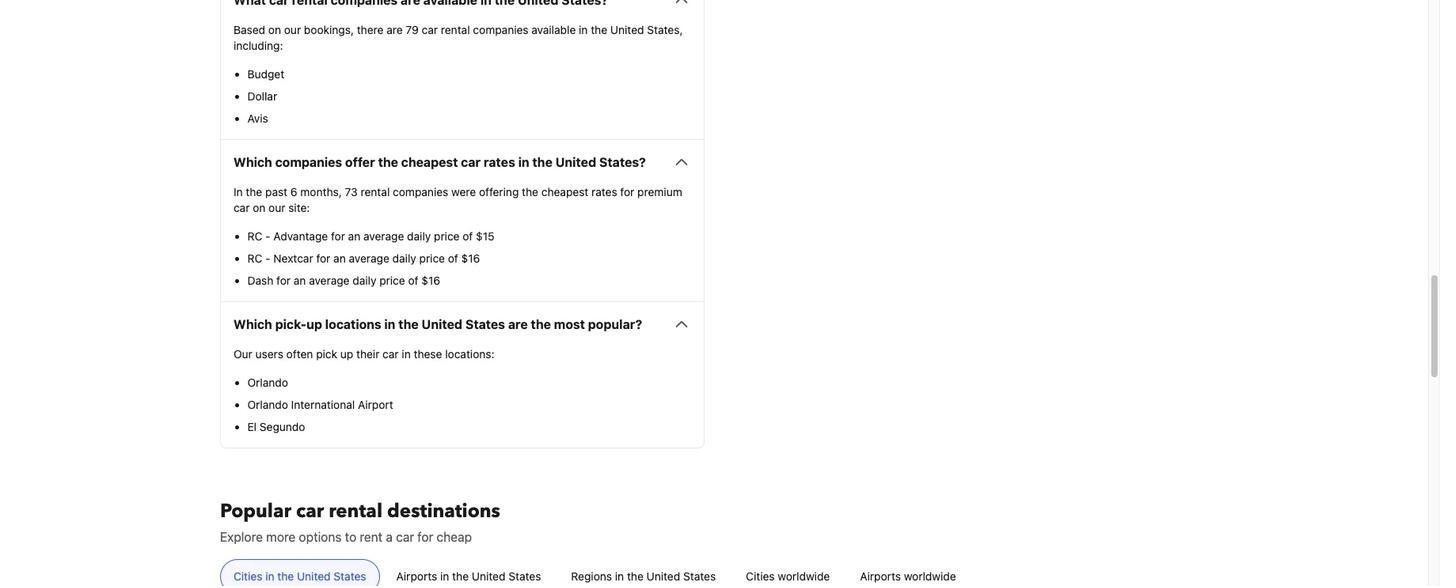 Task type: describe. For each thing, give the bounding box(es) containing it.
rental inside "based on our bookings, there are 79 car rental companies available in the united states, including:"
[[441, 23, 470, 37]]

airports worldwide button
[[847, 560, 970, 587]]

car right their
[[383, 348, 399, 361]]

cities for cities worldwide
[[746, 570, 775, 584]]

rental inside popular car rental destinations explore more options to rent a car for cheap
[[329, 499, 382, 525]]

in down cheap
[[440, 570, 449, 584]]

our inside in the past 6 months, 73 rental companies were offering the cheapest rates for premium car on our site:
[[268, 201, 285, 215]]

site:
[[288, 201, 310, 215]]

el
[[247, 421, 257, 434]]

car inside in the past 6 months, 73 rental companies were offering the cheapest rates for premium car on our site:
[[234, 201, 250, 215]]

regions
[[571, 570, 612, 584]]

segundo
[[260, 421, 305, 434]]

airports in the united states button
[[383, 560, 555, 587]]

destinations
[[387, 499, 500, 525]]

the inside "button"
[[277, 570, 294, 584]]

car up options
[[296, 499, 324, 525]]

in the past 6 months, 73 rental companies were offering the cheapest rates for premium car on our site:
[[234, 185, 682, 215]]

to
[[345, 531, 356, 545]]

for right dash
[[276, 274, 291, 288]]

regions in the united states button
[[558, 560, 729, 587]]

which for which pick-up locations in the united states are the most popular?
[[234, 318, 272, 332]]

- for nextcar
[[265, 252, 270, 265]]

cheapest inside dropdown button
[[401, 155, 458, 170]]

79
[[406, 23, 419, 37]]

on inside "based on our bookings, there are 79 car rental companies available in the united states, including:"
[[268, 23, 281, 37]]

most
[[554, 318, 585, 332]]

united inside "based on our bookings, there are 79 car rental companies available in the united states, including:"
[[610, 23, 644, 37]]

budget
[[247, 68, 284, 81]]

for inside popular car rental destinations explore more options to rent a car for cheap
[[417, 531, 433, 545]]

cheap
[[437, 531, 472, 545]]

bookings,
[[304, 23, 354, 37]]

airports for airports in the united states
[[396, 570, 437, 584]]

pick
[[316, 348, 337, 361]]

in right locations
[[384, 318, 395, 332]]

past
[[265, 185, 287, 199]]

- for advantage
[[265, 230, 270, 243]]

locations
[[325, 318, 381, 332]]

states for cities in the united states
[[334, 570, 366, 584]]

avis
[[247, 112, 268, 125]]

daily for $16
[[392, 252, 416, 265]]

rc for rc - nextcar for an average daily price of $16
[[247, 252, 262, 265]]

options
[[299, 531, 342, 545]]

cities worldwide
[[746, 570, 830, 584]]

tab list containing cities in the united states
[[207, 560, 1221, 587]]

are inside dropdown button
[[508, 318, 528, 332]]

which pick-up locations in the united states are the most popular? button
[[234, 315, 691, 334]]

regions in the united states
[[571, 570, 716, 584]]

in inside "based on our bookings, there are 79 car rental companies available in the united states, including:"
[[579, 23, 588, 37]]

orlando for orlando
[[247, 376, 288, 390]]

of for $15
[[463, 230, 473, 243]]

our inside "based on our bookings, there are 79 car rental companies available in the united states, including:"
[[284, 23, 301, 37]]

price for $16
[[419, 252, 445, 265]]

states,
[[647, 23, 683, 37]]

united left states?
[[555, 155, 596, 170]]

on inside in the past 6 months, 73 rental companies were offering the cheapest rates for premium car on our site:
[[253, 201, 266, 215]]

cities worldwide button
[[732, 560, 843, 587]]

which for which companies offer the cheapest car rates  in the united states?
[[234, 155, 272, 170]]

price for $15
[[434, 230, 460, 243]]

an for nextcar
[[333, 252, 346, 265]]

worldwide for airports worldwide
[[904, 570, 956, 584]]

based on our bookings, there are 79 car rental companies available in the united states, including:
[[234, 23, 683, 52]]

up inside the which pick-up locations in the united states are the most popular? dropdown button
[[307, 318, 322, 332]]

united inside "button"
[[297, 570, 331, 584]]

their
[[356, 348, 380, 361]]

often
[[286, 348, 313, 361]]

in right the regions
[[615, 570, 624, 584]]

united right the regions
[[647, 570, 680, 584]]

an for advantage
[[348, 230, 360, 243]]

advantage
[[273, 230, 328, 243]]

offer
[[345, 155, 375, 170]]

the inside "based on our bookings, there are 79 car rental companies available in the united states, including:"
[[591, 23, 607, 37]]

companies inside dropdown button
[[275, 155, 342, 170]]

nextcar
[[273, 252, 313, 265]]

for right nextcar at the left top of the page
[[316, 252, 330, 265]]

2 vertical spatial of
[[408, 274, 418, 288]]

months,
[[300, 185, 342, 199]]

explore
[[220, 531, 263, 545]]



Task type: locate. For each thing, give the bounding box(es) containing it.
1 vertical spatial average
[[349, 252, 389, 265]]

car inside "based on our bookings, there are 79 car rental companies available in the united states, including:"
[[422, 23, 438, 37]]

car
[[422, 23, 438, 37], [461, 155, 481, 170], [234, 201, 250, 215], [383, 348, 399, 361], [296, 499, 324, 525], [396, 531, 414, 545]]

1 vertical spatial which
[[234, 318, 272, 332]]

premium
[[637, 185, 682, 199]]

1 airports from the left
[[396, 570, 437, 584]]

0 vertical spatial $16
[[461, 252, 480, 265]]

cities in the united states
[[234, 570, 366, 584]]

in right available
[[579, 23, 588, 37]]

an down nextcar at the left top of the page
[[294, 274, 306, 288]]

orlando down users
[[247, 376, 288, 390]]

1 vertical spatial up
[[340, 348, 353, 361]]

an
[[348, 230, 360, 243], [333, 252, 346, 265], [294, 274, 306, 288]]

0 horizontal spatial an
[[294, 274, 306, 288]]

our
[[284, 23, 301, 37], [268, 201, 285, 215]]

rc
[[247, 230, 262, 243], [247, 252, 262, 265]]

car right 79
[[422, 23, 438, 37]]

2 airports from the left
[[860, 570, 901, 584]]

popular?
[[588, 318, 642, 332]]

0 horizontal spatial on
[[253, 201, 266, 215]]

el segundo
[[247, 421, 305, 434]]

0 vertical spatial companies
[[473, 23, 529, 37]]

car inside dropdown button
[[461, 155, 481, 170]]

0 horizontal spatial $16
[[421, 274, 440, 288]]

1 horizontal spatial an
[[333, 252, 346, 265]]

companies
[[473, 23, 529, 37], [275, 155, 342, 170], [393, 185, 448, 199]]

1 vertical spatial cheapest
[[541, 185, 588, 199]]

rates up offering on the top left
[[484, 155, 515, 170]]

1 horizontal spatial companies
[[393, 185, 448, 199]]

price
[[434, 230, 460, 243], [419, 252, 445, 265], [379, 274, 405, 288]]

$15
[[476, 230, 495, 243]]

daily down in the past 6 months, 73 rental companies were offering the cheapest rates for premium car on our site:
[[407, 230, 431, 243]]

0 vertical spatial an
[[348, 230, 360, 243]]

united
[[610, 23, 644, 37], [555, 155, 596, 170], [422, 318, 462, 332], [297, 570, 331, 584], [472, 570, 505, 584], [647, 570, 680, 584]]

rates inside which companies offer the cheapest car rates  in the united states? dropdown button
[[484, 155, 515, 170]]

popular car rental destinations explore more options to rent a car for cheap
[[220, 499, 500, 545]]

rent
[[360, 531, 383, 545]]

dash
[[247, 274, 273, 288]]

which up in
[[234, 155, 272, 170]]

our down past
[[268, 201, 285, 215]]

for left cheap
[[417, 531, 433, 545]]

these
[[414, 348, 442, 361]]

0 horizontal spatial companies
[[275, 155, 342, 170]]

which companies offer the cheapest car rates  in the united states? button
[[234, 153, 691, 172]]

$16 up the 'which pick-up locations in the united states are the most popular?'
[[421, 274, 440, 288]]

rental right the 73
[[361, 185, 390, 199]]

2 which from the top
[[234, 318, 272, 332]]

6
[[290, 185, 297, 199]]

car up were
[[461, 155, 481, 170]]

are left most
[[508, 318, 528, 332]]

0 vertical spatial rates
[[484, 155, 515, 170]]

average for advantage
[[363, 230, 404, 243]]

cities in the united states button
[[220, 560, 380, 587]]

1 which from the top
[[234, 155, 272, 170]]

1 vertical spatial on
[[253, 201, 266, 215]]

2 worldwide from the left
[[904, 570, 956, 584]]

1 - from the top
[[265, 230, 270, 243]]

daily down rc - nextcar for an average daily price of $16
[[353, 274, 376, 288]]

1 vertical spatial an
[[333, 252, 346, 265]]

0 vertical spatial are
[[387, 23, 403, 37]]

states inside "button"
[[334, 570, 366, 584]]

in
[[579, 23, 588, 37], [518, 155, 529, 170], [384, 318, 395, 332], [402, 348, 411, 361], [265, 570, 274, 584], [440, 570, 449, 584], [615, 570, 624, 584]]

airport
[[358, 398, 393, 412]]

in down more
[[265, 570, 274, 584]]

rental right 79
[[441, 23, 470, 37]]

1 vertical spatial daily
[[392, 252, 416, 265]]

0 horizontal spatial cheapest
[[401, 155, 458, 170]]

companies inside in the past 6 months, 73 rental companies were offering the cheapest rates for premium car on our site:
[[393, 185, 448, 199]]

1 horizontal spatial are
[[508, 318, 528, 332]]

0 horizontal spatial up
[[307, 318, 322, 332]]

tab list
[[207, 560, 1221, 587]]

2 horizontal spatial an
[[348, 230, 360, 243]]

airports
[[396, 570, 437, 584], [860, 570, 901, 584]]

up right the pick
[[340, 348, 353, 361]]

1 vertical spatial -
[[265, 252, 270, 265]]

available
[[531, 23, 576, 37]]

0 vertical spatial on
[[268, 23, 281, 37]]

united left states, in the top left of the page
[[610, 23, 644, 37]]

worldwide inside cities worldwide button
[[778, 570, 830, 584]]

average
[[363, 230, 404, 243], [349, 252, 389, 265], [309, 274, 350, 288]]

$16 down $15
[[461, 252, 480, 265]]

up up the pick
[[307, 318, 322, 332]]

more
[[266, 531, 296, 545]]

up
[[307, 318, 322, 332], [340, 348, 353, 361]]

car right "a"
[[396, 531, 414, 545]]

rc - advantage for an average daily price of $15
[[247, 230, 495, 243]]

0 vertical spatial which
[[234, 155, 272, 170]]

of left $15
[[463, 230, 473, 243]]

cheapest
[[401, 155, 458, 170], [541, 185, 588, 199]]

states
[[465, 318, 505, 332], [334, 570, 366, 584], [508, 570, 541, 584], [683, 570, 716, 584]]

1 vertical spatial companies
[[275, 155, 342, 170]]

average up rc - nextcar for an average daily price of $16
[[363, 230, 404, 243]]

0 horizontal spatial of
[[408, 274, 418, 288]]

companies left available
[[473, 23, 529, 37]]

2 vertical spatial price
[[379, 274, 405, 288]]

0 vertical spatial average
[[363, 230, 404, 243]]

0 vertical spatial up
[[307, 318, 322, 332]]

cities
[[234, 570, 262, 584], [746, 570, 775, 584]]

dollar
[[247, 90, 277, 103]]

car down in
[[234, 201, 250, 215]]

rc - nextcar for an average daily price of $16
[[247, 252, 480, 265]]

daily down the rc - advantage for an average daily price of $15
[[392, 252, 416, 265]]

of down in the past 6 months, 73 rental companies were offering the cheapest rates for premium car on our site:
[[448, 252, 458, 265]]

locations:
[[445, 348, 494, 361]]

1 vertical spatial rc
[[247, 252, 262, 265]]

2 vertical spatial an
[[294, 274, 306, 288]]

2 orlando from the top
[[247, 398, 288, 412]]

airports for airports worldwide
[[860, 570, 901, 584]]

pick-
[[275, 318, 307, 332]]

on
[[268, 23, 281, 37], [253, 201, 266, 215]]

rates inside in the past 6 months, 73 rental companies were offering the cheapest rates for premium car on our site:
[[591, 185, 617, 199]]

a
[[386, 531, 393, 545]]

0 horizontal spatial worldwide
[[778, 570, 830, 584]]

on up including:
[[268, 23, 281, 37]]

in
[[234, 185, 243, 199]]

based
[[234, 23, 265, 37]]

1 horizontal spatial $16
[[461, 252, 480, 265]]

in left these
[[402, 348, 411, 361]]

2 vertical spatial daily
[[353, 274, 376, 288]]

our users often pick up their car in these locations:
[[234, 348, 494, 361]]

0 vertical spatial of
[[463, 230, 473, 243]]

0 horizontal spatial are
[[387, 23, 403, 37]]

0 vertical spatial orlando
[[247, 376, 288, 390]]

daily
[[407, 230, 431, 243], [392, 252, 416, 265], [353, 274, 376, 288]]

average for nextcar
[[349, 252, 389, 265]]

our
[[234, 348, 252, 361]]

companies up months,
[[275, 155, 342, 170]]

international
[[291, 398, 355, 412]]

0 vertical spatial rental
[[441, 23, 470, 37]]

worldwide for cities worldwide
[[778, 570, 830, 584]]

1 vertical spatial price
[[419, 252, 445, 265]]

orlando for orlando international airport
[[247, 398, 288, 412]]

0 horizontal spatial airports
[[396, 570, 437, 584]]

2 - from the top
[[265, 252, 270, 265]]

1 vertical spatial of
[[448, 252, 458, 265]]

1 horizontal spatial rates
[[591, 185, 617, 199]]

73
[[345, 185, 358, 199]]

companies inside "based on our bookings, there are 79 car rental companies available in the united states, including:"
[[473, 23, 529, 37]]

on down past
[[253, 201, 266, 215]]

1 vertical spatial our
[[268, 201, 285, 215]]

- left advantage
[[265, 230, 270, 243]]

1 vertical spatial rental
[[361, 185, 390, 199]]

0 vertical spatial cheapest
[[401, 155, 458, 170]]

airports in the united states
[[396, 570, 541, 584]]

an up dash for an average daily price of $16
[[333, 252, 346, 265]]

2 horizontal spatial of
[[463, 230, 473, 243]]

1 worldwide from the left
[[778, 570, 830, 584]]

1 horizontal spatial up
[[340, 348, 353, 361]]

1 vertical spatial $16
[[421, 274, 440, 288]]

worldwide
[[778, 570, 830, 584], [904, 570, 956, 584]]

states for regions in the united states
[[683, 570, 716, 584]]

0 vertical spatial our
[[284, 23, 301, 37]]

including:
[[234, 39, 283, 52]]

-
[[265, 230, 270, 243], [265, 252, 270, 265]]

cheapest right offering on the top left
[[541, 185, 588, 199]]

1 cities from the left
[[234, 570, 262, 584]]

which up 'our' in the left of the page
[[234, 318, 272, 332]]

cheapest up were
[[401, 155, 458, 170]]

are
[[387, 23, 403, 37], [508, 318, 528, 332]]

1 horizontal spatial cities
[[746, 570, 775, 584]]

2 rc from the top
[[247, 252, 262, 265]]

which companies offer the cheapest car rates  in the united states?
[[234, 155, 646, 170]]

were
[[451, 185, 476, 199]]

average down rc - nextcar for an average daily price of $16
[[309, 274, 350, 288]]

there
[[357, 23, 384, 37]]

2 vertical spatial companies
[[393, 185, 448, 199]]

1 horizontal spatial airports
[[860, 570, 901, 584]]

2 cities from the left
[[746, 570, 775, 584]]

worldwide inside airports worldwide button
[[904, 570, 956, 584]]

orlando international airport
[[247, 398, 393, 412]]

cities inside button
[[746, 570, 775, 584]]

which
[[234, 155, 272, 170], [234, 318, 272, 332]]

united up these
[[422, 318, 462, 332]]

airports worldwide
[[860, 570, 956, 584]]

1 horizontal spatial cheapest
[[541, 185, 588, 199]]

are left 79
[[387, 23, 403, 37]]

average down the rc - advantage for an average daily price of $15
[[349, 252, 389, 265]]

$16
[[461, 252, 480, 265], [421, 274, 440, 288]]

companies down which companies offer the cheapest car rates  in the united states? at the left of page
[[393, 185, 448, 199]]

0 horizontal spatial cities
[[234, 570, 262, 584]]

1 horizontal spatial on
[[268, 23, 281, 37]]

are inside "based on our bookings, there are 79 car rental companies available in the united states, including:"
[[387, 23, 403, 37]]

an up rc - nextcar for an average daily price of $16
[[348, 230, 360, 243]]

states?
[[599, 155, 646, 170]]

1 vertical spatial rates
[[591, 185, 617, 199]]

states for airports in the united states
[[508, 570, 541, 584]]

users
[[255, 348, 283, 361]]

which pick-up locations in the united states are the most popular?
[[234, 318, 642, 332]]

cities for cities in the united states
[[234, 570, 262, 584]]

0 vertical spatial rc
[[247, 230, 262, 243]]

2 vertical spatial rental
[[329, 499, 382, 525]]

united down cheap
[[472, 570, 505, 584]]

of up the 'which pick-up locations in the united states are the most popular?'
[[408, 274, 418, 288]]

for
[[620, 185, 634, 199], [331, 230, 345, 243], [316, 252, 330, 265], [276, 274, 291, 288], [417, 531, 433, 545]]

the
[[591, 23, 607, 37], [378, 155, 398, 170], [532, 155, 552, 170], [246, 185, 262, 199], [522, 185, 538, 199], [398, 318, 419, 332], [531, 318, 551, 332], [277, 570, 294, 584], [452, 570, 469, 584], [627, 570, 644, 584]]

orlando up el segundo
[[247, 398, 288, 412]]

rental up to
[[329, 499, 382, 525]]

1 vertical spatial are
[[508, 318, 528, 332]]

2 horizontal spatial companies
[[473, 23, 529, 37]]

rental inside in the past 6 months, 73 rental companies were offering the cheapest rates for premium car on our site:
[[361, 185, 390, 199]]

1 horizontal spatial worldwide
[[904, 570, 956, 584]]

0 horizontal spatial rates
[[484, 155, 515, 170]]

for inside in the past 6 months, 73 rental companies were offering the cheapest rates for premium car on our site:
[[620, 185, 634, 199]]

united down options
[[297, 570, 331, 584]]

for down states?
[[620, 185, 634, 199]]

daily for $15
[[407, 230, 431, 243]]

orlando
[[247, 376, 288, 390], [247, 398, 288, 412]]

of for $16
[[448, 252, 458, 265]]

dash for an average daily price of $16
[[247, 274, 440, 288]]

1 vertical spatial orlando
[[247, 398, 288, 412]]

rates down states?
[[591, 185, 617, 199]]

states inside dropdown button
[[465, 318, 505, 332]]

offering
[[479, 185, 519, 199]]

cities inside "button"
[[234, 570, 262, 584]]

0 vertical spatial price
[[434, 230, 460, 243]]

0 vertical spatial daily
[[407, 230, 431, 243]]

in up offering on the top left
[[518, 155, 529, 170]]

1 rc from the top
[[247, 230, 262, 243]]

popular
[[220, 499, 291, 525]]

rates
[[484, 155, 515, 170], [591, 185, 617, 199]]

1 horizontal spatial of
[[448, 252, 458, 265]]

2 vertical spatial average
[[309, 274, 350, 288]]

1 orlando from the top
[[247, 376, 288, 390]]

- up dash
[[265, 252, 270, 265]]

rental
[[441, 23, 470, 37], [361, 185, 390, 199], [329, 499, 382, 525]]

for up rc - nextcar for an average daily price of $16
[[331, 230, 345, 243]]

of
[[463, 230, 473, 243], [448, 252, 458, 265], [408, 274, 418, 288]]

cheapest inside in the past 6 months, 73 rental companies were offering the cheapest rates for premium car on our site:
[[541, 185, 588, 199]]

0 vertical spatial -
[[265, 230, 270, 243]]

in inside "button"
[[265, 570, 274, 584]]

rc for rc - advantage for an average daily price of $15
[[247, 230, 262, 243]]

our left 'bookings,'
[[284, 23, 301, 37]]



Task type: vqa. For each thing, say whether or not it's contained in the screenshot.
Dash for an average daily price of $16
yes



